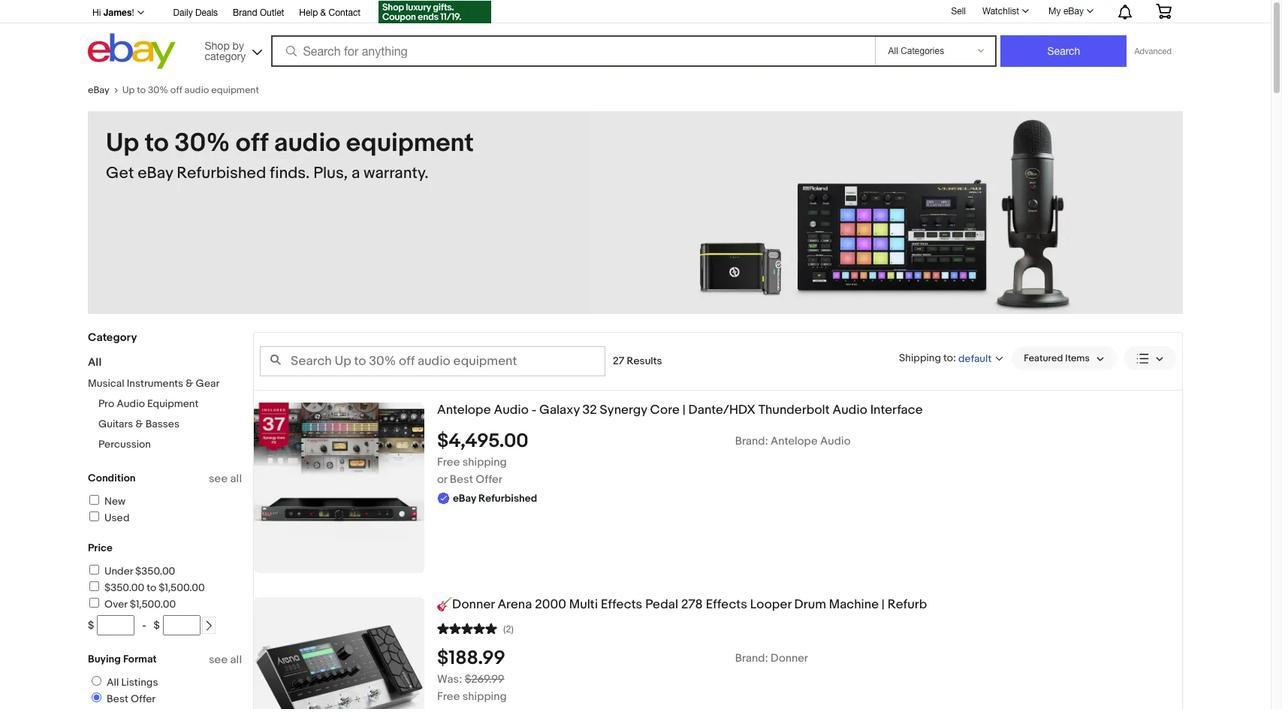 Task type: describe. For each thing, give the bounding box(es) containing it.
Best Offer radio
[[92, 693, 101, 703]]

brand: for donner
[[736, 651, 769, 666]]

looper
[[751, 598, 792, 613]]

equipment
[[147, 398, 199, 410]]

featured items button
[[1013, 346, 1118, 371]]

New checkbox
[[89, 495, 99, 505]]

see for condition
[[209, 472, 228, 486]]

all for all listings
[[107, 676, 119, 689]]

your shopping cart image
[[1156, 4, 1173, 19]]

submit price range image
[[204, 621, 214, 632]]

under $350.00 link
[[87, 565, 175, 578]]

30% for up to 30% off audio equipment
[[148, 84, 168, 96]]

0 vertical spatial antelope
[[437, 403, 491, 418]]

interface
[[871, 403, 924, 418]]

donner
[[771, 651, 809, 666]]

featured
[[1025, 352, 1064, 365]]

all for condition
[[230, 472, 242, 486]]

30% for up to 30% off audio equipment get ebay refurbished finds. plus, a warranty.
[[175, 128, 230, 159]]

$ for maximum value text field at the left bottom of the page
[[154, 619, 160, 632]]

view: list view image
[[1137, 351, 1165, 366]]

audio left interface
[[833, 403, 868, 418]]

my ebay link
[[1041, 2, 1101, 20]]

to for $350.00 to $1,500.00
[[147, 582, 156, 595]]

best offer link
[[86, 693, 159, 706]]

under
[[104, 565, 133, 578]]

shop by category button
[[198, 33, 266, 66]]

antelope audio - galaxy 32 synergy core | dante/hdx thunderbolt audio interface
[[437, 403, 924, 418]]

my ebay
[[1049, 6, 1085, 17]]

🎸donner arena 2000 multi effects pedal 278 effects looper drum machine | refurb
[[437, 598, 928, 613]]

$ for minimum value text field
[[88, 619, 94, 632]]

audio inside the all musical instruments & gear pro audio equipment guitars & basses percussion
[[117, 398, 145, 410]]

(2) link
[[437, 621, 514, 636]]

shipping inside brand: donner was: $269.99 free shipping
[[463, 690, 507, 704]]

watchlist link
[[975, 2, 1037, 20]]

2000
[[535, 598, 567, 613]]

audio inside brand: antelope audio free shipping or best offer
[[821, 434, 851, 449]]

shop
[[205, 39, 230, 51]]

items
[[1066, 352, 1091, 365]]

2 effects from the left
[[706, 598, 748, 613]]

sell link
[[945, 6, 973, 16]]

1 effects from the left
[[601, 598, 643, 613]]

refurb
[[888, 598, 928, 613]]

finds.
[[270, 164, 310, 183]]

:
[[954, 351, 957, 364]]

thunderbolt
[[759, 403, 830, 418]]

Maximum Value text field
[[163, 616, 201, 636]]

32
[[583, 403, 597, 418]]

1 horizontal spatial refurbished
[[479, 492, 538, 505]]

see for buying format
[[209, 653, 228, 667]]

!
[[132, 8, 134, 18]]

see all button for condition
[[209, 472, 242, 486]]

ebay refurbished
[[453, 492, 538, 505]]

antelope audio - galaxy 32 synergy core | dante/hdx thunderbolt audio interface image
[[254, 403, 425, 573]]

pedal
[[646, 598, 679, 613]]

🎸donner
[[437, 598, 495, 613]]

by
[[233, 39, 244, 51]]

27
[[613, 355, 625, 368]]

off for up to 30% off audio equipment get ebay refurbished finds. plus, a warranty.
[[236, 128, 268, 159]]

1 vertical spatial $1,500.00
[[130, 598, 176, 611]]

0 horizontal spatial offer
[[131, 693, 156, 706]]

up to 30% off audio equipment
[[122, 84, 259, 96]]

Minimum Value text field
[[97, 616, 135, 636]]

5 out of 5 stars image
[[437, 621, 498, 636]]

free inside brand: antelope audio free shipping or best offer
[[437, 455, 460, 470]]

(2)
[[504, 624, 514, 636]]

outlet
[[260, 8, 284, 18]]

antelope inside brand: antelope audio free shipping or best offer
[[771, 434, 818, 449]]

daily
[[173, 8, 193, 18]]

james
[[103, 7, 132, 18]]

category
[[88, 331, 137, 345]]

equipment for up to 30% off audio equipment
[[211, 84, 259, 96]]

help & contact
[[299, 8, 361, 18]]

equipment for up to 30% off audio equipment get ebay refurbished finds. plus, a warranty.
[[346, 128, 474, 159]]

up for up to 30% off audio equipment get ebay refurbished finds. plus, a warranty.
[[106, 128, 139, 159]]

guitars & basses link
[[98, 418, 180, 431]]

ebay inside account navigation
[[1064, 6, 1085, 17]]

brand: for antelope
[[736, 434, 769, 449]]

category
[[205, 50, 246, 62]]

core
[[651, 403, 680, 418]]

drum
[[795, 598, 827, 613]]

1 vertical spatial |
[[882, 598, 885, 613]]

gear
[[196, 377, 220, 390]]

best offer
[[107, 693, 156, 706]]

arena
[[498, 598, 532, 613]]

brand: antelope audio free shipping or best offer
[[437, 434, 851, 487]]

multi
[[570, 598, 598, 613]]

percussion
[[98, 438, 151, 451]]

see all for condition
[[209, 472, 242, 486]]

default
[[959, 352, 992, 365]]

0 vertical spatial $1,500.00
[[159, 582, 205, 595]]

best inside brand: antelope audio free shipping or best offer
[[450, 473, 473, 487]]

ebay inside up to 30% off audio equipment get ebay refurbished finds. plus, a warranty.
[[138, 164, 173, 183]]

get
[[106, 164, 134, 183]]

hi
[[92, 8, 101, 18]]

basses
[[146, 418, 180, 431]]

see all for buying format
[[209, 653, 242, 667]]

278
[[682, 598, 703, 613]]

over $1,500.00 link
[[87, 598, 176, 611]]

synergy
[[600, 403, 648, 418]]

deals
[[195, 8, 218, 18]]

price
[[88, 542, 113, 555]]

& inside account navigation
[[321, 8, 326, 18]]

dante/hdx
[[689, 403, 756, 418]]

1 vertical spatial -
[[142, 619, 146, 632]]

musical
[[88, 377, 124, 390]]

🎸donner arena 2000 multi effects pedal 278 effects looper drum machine | refurb image
[[254, 598, 425, 710]]

- inside antelope audio - galaxy 32 synergy core | dante/hdx thunderbolt audio interface link
[[532, 403, 537, 418]]

guitars
[[98, 418, 133, 431]]

$350.00 to $1,500.00
[[104, 582, 205, 595]]

antelope audio - galaxy 32 synergy core | dante/hdx thunderbolt audio interface link
[[437, 403, 1183, 418]]

instruments
[[127, 377, 184, 390]]

to for shipping to : default
[[944, 351, 954, 364]]

format
[[123, 653, 157, 666]]

under $350.00
[[104, 565, 175, 578]]

advanced link
[[1128, 36, 1180, 66]]



Task type: locate. For each thing, give the bounding box(es) containing it.
0 vertical spatial 30%
[[148, 84, 168, 96]]

up for up to 30% off audio equipment
[[122, 84, 135, 96]]

0 vertical spatial refurbished
[[177, 164, 266, 183]]

audio for up to 30% off audio equipment
[[185, 84, 209, 96]]

all up musical
[[88, 356, 102, 370]]

0 horizontal spatial off
[[170, 84, 182, 96]]

shipping down $4,495.00 in the left bottom of the page
[[463, 455, 507, 470]]

0 horizontal spatial 30%
[[148, 84, 168, 96]]

audio down antelope audio - galaxy 32 synergy core | dante/hdx thunderbolt audio interface link
[[821, 434, 851, 449]]

brand: donner was: $269.99 free shipping
[[437, 651, 809, 704]]

offer down listings
[[131, 693, 156, 706]]

offer inside brand: antelope audio free shipping or best offer
[[476, 473, 503, 487]]

daily deals
[[173, 8, 218, 18]]

- left the "galaxy"
[[532, 403, 537, 418]]

1 vertical spatial equipment
[[346, 128, 474, 159]]

$1,500.00 down the $350.00 to $1,500.00
[[130, 598, 176, 611]]

all listings link
[[86, 676, 161, 689]]

0 vertical spatial see all
[[209, 472, 242, 486]]

audio up finds.
[[274, 128, 341, 159]]

or
[[437, 473, 448, 487]]

All Listings radio
[[92, 676, 101, 686]]

1 horizontal spatial antelope
[[771, 434, 818, 449]]

see all button for buying format
[[209, 653, 242, 667]]

Search for anything text field
[[273, 37, 873, 65]]

1 vertical spatial up
[[106, 128, 139, 159]]

0 vertical spatial see all button
[[209, 472, 242, 486]]

🎸donner arena 2000 multi effects pedal 278 effects looper drum machine | refurb link
[[437, 598, 1183, 613]]

featured items
[[1025, 352, 1091, 365]]

2 see from the top
[[209, 653, 228, 667]]

musical instruments & gear link
[[88, 377, 220, 390]]

audio inside up to 30% off audio equipment get ebay refurbished finds. plus, a warranty.
[[274, 128, 341, 159]]

1 brand: from the top
[[736, 434, 769, 449]]

1 vertical spatial all
[[230, 653, 242, 667]]

over $1,500.00
[[104, 598, 176, 611]]

- down over $1,500.00
[[142, 619, 146, 632]]

effects
[[601, 598, 643, 613], [706, 598, 748, 613]]

0 horizontal spatial audio
[[185, 84, 209, 96]]

new link
[[87, 495, 126, 508]]

help & contact link
[[299, 5, 361, 22]]

1 shipping from the top
[[463, 455, 507, 470]]

machine
[[830, 598, 879, 613]]

antelope up $4,495.00 in the left bottom of the page
[[437, 403, 491, 418]]

shipping
[[463, 455, 507, 470], [463, 690, 507, 704]]

equipment up 'warranty.'
[[346, 128, 474, 159]]

galaxy
[[540, 403, 580, 418]]

30% down "up to 30% off audio equipment"
[[175, 128, 230, 159]]

0 vertical spatial equipment
[[211, 84, 259, 96]]

None submit
[[1001, 35, 1128, 67]]

audio
[[185, 84, 209, 96], [274, 128, 341, 159]]

0 horizontal spatial -
[[142, 619, 146, 632]]

free
[[437, 455, 460, 470], [437, 690, 460, 704]]

1 vertical spatial see all button
[[209, 653, 242, 667]]

1 vertical spatial antelope
[[771, 434, 818, 449]]

shipping inside brand: antelope audio free shipping or best offer
[[463, 455, 507, 470]]

$269.99
[[465, 673, 505, 687]]

equipment down category
[[211, 84, 259, 96]]

Enter your search keyword text field
[[260, 346, 606, 377]]

pro
[[98, 398, 114, 410]]

to
[[137, 84, 146, 96], [145, 128, 169, 159], [944, 351, 954, 364], [147, 582, 156, 595]]

antelope
[[437, 403, 491, 418], [771, 434, 818, 449]]

refurbished left finds.
[[177, 164, 266, 183]]

0 vertical spatial up
[[122, 84, 135, 96]]

plus,
[[314, 164, 348, 183]]

0 vertical spatial |
[[683, 403, 686, 418]]

ebay link
[[88, 84, 122, 96]]

audio for up to 30% off audio equipment get ebay refurbished finds. plus, a warranty.
[[274, 128, 341, 159]]

1 vertical spatial $350.00
[[104, 582, 144, 595]]

0 vertical spatial -
[[532, 403, 537, 418]]

1 horizontal spatial 30%
[[175, 128, 230, 159]]

up to 30% off audio equipment get ebay refurbished finds. plus, a warranty.
[[106, 128, 474, 183]]

all for buying format
[[230, 653, 242, 667]]

1 see all from the top
[[209, 472, 242, 486]]

& left gear
[[186, 377, 194, 390]]

1 vertical spatial free
[[437, 690, 460, 704]]

shipping down $269.99
[[463, 690, 507, 704]]

warranty.
[[364, 164, 429, 183]]

best down all listings link
[[107, 693, 128, 706]]

|
[[683, 403, 686, 418], [882, 598, 885, 613]]

antelope down thunderbolt
[[771, 434, 818, 449]]

0 vertical spatial brand:
[[736, 434, 769, 449]]

see all button
[[209, 472, 242, 486], [209, 653, 242, 667]]

brand: left donner
[[736, 651, 769, 666]]

shipping
[[900, 351, 942, 364]]

all listings
[[107, 676, 158, 689]]

all musical instruments & gear pro audio equipment guitars & basses percussion
[[88, 356, 220, 451]]

$350.00 to $1,500.00 link
[[87, 582, 205, 595]]

$350.00 to $1,500.00 checkbox
[[89, 582, 99, 592]]

advanced
[[1135, 47, 1172, 56]]

$350.00 down under
[[104, 582, 144, 595]]

$350.00
[[135, 565, 175, 578], [104, 582, 144, 595]]

to right ebay link
[[137, 84, 146, 96]]

$ left maximum value text field at the left bottom of the page
[[154, 619, 160, 632]]

up inside up to 30% off audio equipment get ebay refurbished finds. plus, a warranty.
[[106, 128, 139, 159]]

hi james !
[[92, 7, 134, 18]]

effects right multi
[[601, 598, 643, 613]]

1 see from the top
[[209, 472, 228, 486]]

0 vertical spatial &
[[321, 8, 326, 18]]

1 vertical spatial audio
[[274, 128, 341, 159]]

2 brand: from the top
[[736, 651, 769, 666]]

free down the was:
[[437, 690, 460, 704]]

0 horizontal spatial |
[[683, 403, 686, 418]]

help
[[299, 8, 318, 18]]

Used checkbox
[[89, 512, 99, 522]]

to inside shipping to : default
[[944, 351, 954, 364]]

1 vertical spatial see
[[209, 653, 228, 667]]

sell
[[952, 6, 967, 16]]

brand: inside brand: antelope audio free shipping or best offer
[[736, 434, 769, 449]]

used
[[104, 512, 130, 525]]

2 free from the top
[[437, 690, 460, 704]]

1 vertical spatial best
[[107, 693, 128, 706]]

to inside up to 30% off audio equipment get ebay refurbished finds. plus, a warranty.
[[145, 128, 169, 159]]

a
[[352, 164, 360, 183]]

over
[[104, 598, 127, 611]]

0 horizontal spatial best
[[107, 693, 128, 706]]

Under $350.00 checkbox
[[89, 565, 99, 575]]

1 horizontal spatial &
[[186, 377, 194, 390]]

see all
[[209, 472, 242, 486], [209, 653, 242, 667]]

1 all from the top
[[230, 472, 242, 486]]

| right 'core'
[[683, 403, 686, 418]]

all inside the all musical instruments & gear pro audio equipment guitars & basses percussion
[[88, 356, 102, 370]]

0 horizontal spatial equipment
[[211, 84, 259, 96]]

1 vertical spatial off
[[236, 128, 268, 159]]

1 horizontal spatial off
[[236, 128, 268, 159]]

best right or
[[450, 473, 473, 487]]

free inside brand: donner was: $269.99 free shipping
[[437, 690, 460, 704]]

new
[[104, 495, 126, 508]]

$1,500.00 up maximum value text field at the left bottom of the page
[[159, 582, 205, 595]]

to for up to 30% off audio equipment
[[137, 84, 146, 96]]

contact
[[329, 8, 361, 18]]

buying format
[[88, 653, 157, 666]]

1 vertical spatial all
[[107, 676, 119, 689]]

0 horizontal spatial &
[[136, 418, 143, 431]]

2 $ from the left
[[154, 619, 160, 632]]

up
[[122, 84, 135, 96], [106, 128, 139, 159]]

was:
[[437, 673, 462, 687]]

watchlist
[[983, 6, 1020, 17]]

$350.00 up the $350.00 to $1,500.00
[[135, 565, 175, 578]]

1 horizontal spatial -
[[532, 403, 537, 418]]

all
[[88, 356, 102, 370], [107, 676, 119, 689]]

1 horizontal spatial |
[[882, 598, 885, 613]]

all for all musical instruments & gear pro audio equipment guitars & basses percussion
[[88, 356, 102, 370]]

1 see all button from the top
[[209, 472, 242, 486]]

buying
[[88, 653, 121, 666]]

to for up to 30% off audio equipment get ebay refurbished finds. plus, a warranty.
[[145, 128, 169, 159]]

to down "up to 30% off audio equipment"
[[145, 128, 169, 159]]

audio up $4,495.00 in the left bottom of the page
[[494, 403, 529, 418]]

2 vertical spatial &
[[136, 418, 143, 431]]

0 vertical spatial off
[[170, 84, 182, 96]]

1 vertical spatial &
[[186, 377, 194, 390]]

off for up to 30% off audio equipment
[[170, 84, 182, 96]]

1 vertical spatial 30%
[[175, 128, 230, 159]]

0 vertical spatial best
[[450, 473, 473, 487]]

refurbished inside up to 30% off audio equipment get ebay refurbished finds. plus, a warranty.
[[177, 164, 266, 183]]

condition
[[88, 472, 136, 485]]

1 vertical spatial see all
[[209, 653, 242, 667]]

brand outlet link
[[233, 5, 284, 22]]

audio up guitars & basses link
[[117, 398, 145, 410]]

$ down over $1,500.00 checkbox
[[88, 619, 94, 632]]

to left default
[[944, 351, 954, 364]]

1 vertical spatial shipping
[[463, 690, 507, 704]]

brand: inside brand: donner was: $269.99 free shipping
[[736, 651, 769, 666]]

1 horizontal spatial offer
[[476, 473, 503, 487]]

account navigation
[[84, 0, 1184, 26]]

offer
[[476, 473, 503, 487], [131, 693, 156, 706]]

30% inside up to 30% off audio equipment get ebay refurbished finds. plus, a warranty.
[[175, 128, 230, 159]]

1 horizontal spatial best
[[450, 473, 473, 487]]

0 horizontal spatial antelope
[[437, 403, 491, 418]]

2 see all button from the top
[[209, 653, 242, 667]]

1 horizontal spatial audio
[[274, 128, 341, 159]]

2 see all from the top
[[209, 653, 242, 667]]

1 horizontal spatial $
[[154, 619, 160, 632]]

effects right 278
[[706, 598, 748, 613]]

0 vertical spatial offer
[[476, 473, 503, 487]]

offer up ebay refurbished
[[476, 473, 503, 487]]

1 horizontal spatial equipment
[[346, 128, 474, 159]]

$4,495.00
[[437, 430, 529, 453]]

0 vertical spatial all
[[230, 472, 242, 486]]

0 vertical spatial shipping
[[463, 455, 507, 470]]

1 horizontal spatial all
[[107, 676, 119, 689]]

none submit inside shop by category banner
[[1001, 35, 1128, 67]]

| left refurb
[[882, 598, 885, 613]]

0 vertical spatial all
[[88, 356, 102, 370]]

0 horizontal spatial refurbished
[[177, 164, 266, 183]]

audio down category
[[185, 84, 209, 96]]

0 vertical spatial see
[[209, 472, 228, 486]]

2 all from the top
[[230, 653, 242, 667]]

& right help
[[321, 8, 326, 18]]

get the coupon image
[[379, 1, 492, 23]]

27 results
[[613, 355, 663, 368]]

2 horizontal spatial &
[[321, 8, 326, 18]]

brand outlet
[[233, 8, 284, 18]]

0 horizontal spatial $
[[88, 619, 94, 632]]

1 vertical spatial brand:
[[736, 651, 769, 666]]

percussion link
[[98, 438, 151, 451]]

refurbished down $4,495.00 in the left bottom of the page
[[479, 492, 538, 505]]

used link
[[87, 512, 130, 525]]

brand: down dante/hdx
[[736, 434, 769, 449]]

30%
[[148, 84, 168, 96], [175, 128, 230, 159]]

0 vertical spatial $350.00
[[135, 565, 175, 578]]

30% right ebay link
[[148, 84, 168, 96]]

daily deals link
[[173, 5, 218, 22]]

brand
[[233, 8, 257, 18]]

equipment
[[211, 84, 259, 96], [346, 128, 474, 159]]

& down pro audio equipment link
[[136, 418, 143, 431]]

shipping to : default
[[900, 351, 992, 365]]

equipment inside up to 30% off audio equipment get ebay refurbished finds. plus, a warranty.
[[346, 128, 474, 159]]

results
[[627, 355, 663, 368]]

0 horizontal spatial all
[[88, 356, 102, 370]]

0 horizontal spatial effects
[[601, 598, 643, 613]]

see
[[209, 472, 228, 486], [209, 653, 228, 667]]

2 shipping from the top
[[463, 690, 507, 704]]

1 $ from the left
[[88, 619, 94, 632]]

1 vertical spatial offer
[[131, 693, 156, 706]]

1 free from the top
[[437, 455, 460, 470]]

refurbished
[[177, 164, 266, 183], [479, 492, 538, 505]]

all
[[230, 472, 242, 486], [230, 653, 242, 667]]

Over $1,500.00 checkbox
[[89, 598, 99, 608]]

all right all listings 'option'
[[107, 676, 119, 689]]

to up over $1,500.00
[[147, 582, 156, 595]]

off inside up to 30% off audio equipment get ebay refurbished finds. plus, a warranty.
[[236, 128, 268, 159]]

free up or
[[437, 455, 460, 470]]

1 horizontal spatial effects
[[706, 598, 748, 613]]

shop by category
[[205, 39, 246, 62]]

1 vertical spatial refurbished
[[479, 492, 538, 505]]

0 vertical spatial audio
[[185, 84, 209, 96]]

0 vertical spatial free
[[437, 455, 460, 470]]

shop by category banner
[[84, 0, 1184, 73]]



Task type: vqa. For each thing, say whether or not it's contained in the screenshot.
2nd Effects from the left
yes



